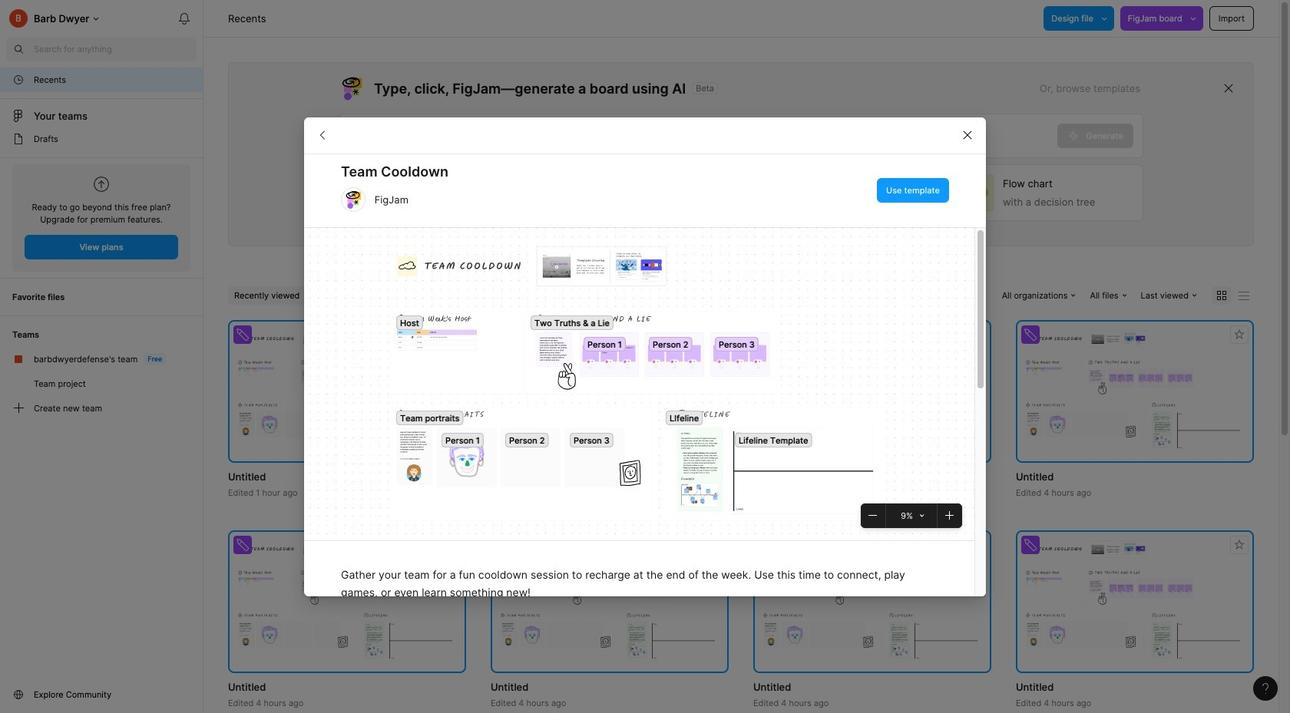 Task type: locate. For each thing, give the bounding box(es) containing it.
dialog
[[304, 117, 986, 713]]

file thumbnail image
[[236, 330, 458, 453], [498, 330, 721, 453], [761, 330, 984, 453], [1024, 330, 1246, 453], [236, 540, 458, 664], [498, 540, 721, 664], [761, 540, 984, 664], [1024, 540, 1246, 664]]

Ex: A weekly team meeting, starting with an ice breaker field
[[339, 114, 1058, 157]]

recent 16 image
[[12, 74, 25, 86]]



Task type: vqa. For each thing, say whether or not it's contained in the screenshot.
'bell 32' image
yes



Task type: describe. For each thing, give the bounding box(es) containing it.
page 16 image
[[12, 133, 25, 145]]

Search for anything text field
[[34, 43, 197, 55]]

community 16 image
[[12, 689, 25, 701]]

bell 32 image
[[172, 6, 197, 31]]

select zoom level image
[[920, 513, 925, 518]]

search 32 image
[[6, 37, 31, 61]]



